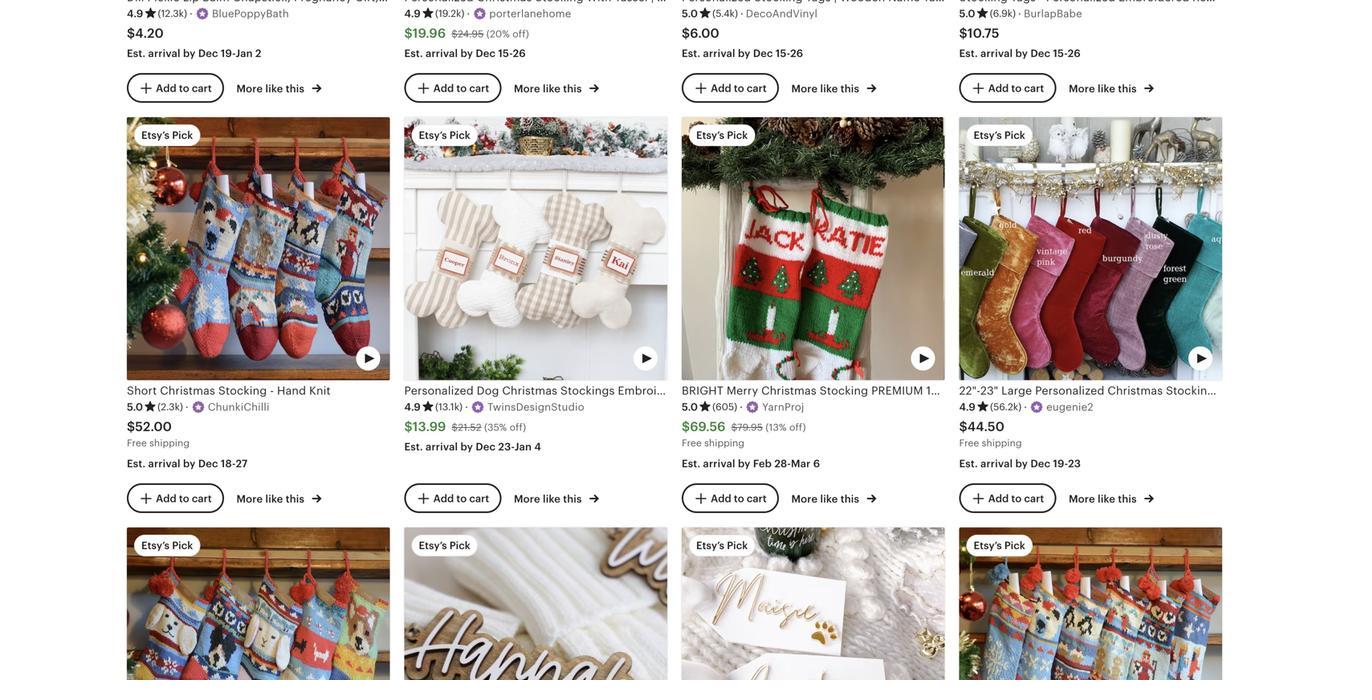 Task type: vqa. For each thing, say whether or not it's contained in the screenshot.
$ associated with 69.56
yes



Task type: locate. For each thing, give the bounding box(es) containing it.
cart for add to cart button underneath est. arrival by feb 28-mar 6
[[747, 493, 767, 505]]

· for (13.1k)
[[465, 401, 468, 413]]

· right (605)
[[740, 401, 743, 413]]

add to cart
[[156, 82, 212, 94], [434, 82, 490, 94], [711, 82, 767, 94], [989, 82, 1045, 94], [156, 493, 212, 505], [434, 493, 490, 505], [711, 493, 767, 505], [989, 493, 1045, 505]]

to for add to cart button underneath est. arrival by feb 28-mar 6
[[734, 493, 745, 505]]

add down est. arrival by feb 28-mar 6
[[711, 493, 732, 505]]

feb
[[754, 458, 772, 470]]

by down (12.3k)
[[183, 48, 196, 60]]

13.99
[[413, 420, 446, 434]]

5.0 down "short"
[[127, 401, 143, 413]]

more down the $ 10.75 est. arrival by dec 15-26
[[1069, 83, 1096, 95]]

15- inside the $ 10.75 est. arrival by dec 15-26
[[1054, 48, 1068, 60]]

2 shipping from the left
[[705, 438, 745, 449]]

etsy's
[[141, 129, 170, 141], [419, 129, 447, 141], [697, 129, 725, 141], [974, 129, 1002, 141], [141, 540, 170, 552], [419, 540, 447, 552], [697, 540, 725, 552], [974, 540, 1002, 552]]

· right (12.3k)
[[190, 8, 193, 20]]

est. arrival by dec 23-jan 4
[[405, 441, 541, 453]]

2
[[255, 48, 262, 60]]

5.0 up 10.75
[[960, 8, 976, 20]]

hand
[[277, 385, 306, 397]]

to for add to cart button underneath est. arrival by dec 18-27
[[179, 493, 189, 505]]

free down 52.00
[[127, 438, 147, 449]]

27
[[236, 458, 248, 470]]

cart down the $ 10.75 est. arrival by dec 15-26
[[1025, 82, 1045, 94]]

cart down est. arrival by dec 18-27
[[192, 493, 212, 505]]

1 horizontal spatial 19-
[[1054, 458, 1069, 470]]

est.
[[127, 48, 146, 60], [405, 48, 423, 60], [682, 48, 701, 60], [960, 48, 979, 60], [405, 441, 423, 453], [127, 458, 146, 470], [682, 458, 701, 470], [960, 458, 979, 470]]

pick
[[172, 129, 193, 141], [450, 129, 471, 141], [727, 129, 748, 141], [1005, 129, 1026, 141], [172, 540, 193, 552], [450, 540, 471, 552], [727, 540, 748, 552], [1005, 540, 1026, 552]]

$ 4.20 est. arrival by dec 19-jan 2
[[127, 26, 262, 60]]

free for 52.00
[[127, 438, 147, 449]]

$ 10.75 est. arrival by dec 15-26
[[960, 26, 1081, 60]]

cart down $ 4.20 est. arrival by dec 19-jan 2
[[192, 82, 212, 94]]

2 etsy's pick link from the left
[[405, 528, 668, 681]]

to down est. arrival by dec 23-jan 4
[[457, 493, 467, 505]]

by down $ 44.50 free shipping
[[1016, 458, 1029, 470]]

1 etsy's pick link from the left
[[127, 528, 390, 681]]

add to cart for add to cart button under est. arrival by dec 23-jan 4
[[434, 493, 490, 505]]

to down est. arrival by dec 15-26
[[457, 82, 467, 94]]

shipping for 52.00
[[149, 438, 190, 449]]

jan left the 4
[[515, 441, 532, 453]]

4.20
[[135, 26, 164, 41]]

cart for add to cart button underneath $ 4.20 est. arrival by dec 19-jan 2
[[192, 82, 212, 94]]

est. arrival by feb 28-mar 6
[[682, 458, 821, 470]]

more down mar
[[792, 493, 818, 505]]

0 horizontal spatial jan
[[236, 48, 253, 60]]

arrival down $ 44.50 free shipping
[[981, 458, 1013, 470]]

· for (5.4k)
[[741, 8, 744, 20]]

more down "27"
[[237, 493, 263, 505]]

more down est. arrival by dec 15-26
[[514, 83, 541, 95]]

$ for 10.75
[[960, 26, 968, 41]]

pet stocking, dog stocking - hand knitted image
[[127, 528, 390, 681]]

1 horizontal spatial free
[[682, 438, 702, 449]]

cart
[[192, 82, 212, 94], [470, 82, 490, 94], [747, 82, 767, 94], [1025, 82, 1045, 94], [192, 493, 212, 505], [470, 493, 490, 505], [747, 493, 767, 505], [1025, 493, 1045, 505]]

to down $ 4.20 est. arrival by dec 19-jan 2
[[179, 82, 189, 94]]

(13%
[[766, 422, 787, 433]]

1 vertical spatial 19-
[[1054, 458, 1069, 470]]

3 shipping from the left
[[982, 438, 1022, 449]]

free inside $ 69.56 $ 79.95 (13% off) free shipping
[[682, 438, 702, 449]]

by down $ 19.96 $ 24.95 (20% off)
[[461, 48, 473, 60]]

5.0 for 6.00
[[682, 8, 698, 20]]

0 horizontal spatial 15-
[[499, 48, 513, 60]]

off)
[[513, 28, 529, 39], [510, 422, 527, 433], [790, 422, 806, 433]]

· right (56.2k)
[[1025, 401, 1028, 413]]

product video element for short christmas stocking - hand knit image
[[127, 117, 390, 380]]

est. down 4.20
[[127, 48, 146, 60]]

1 free from the left
[[127, 438, 147, 449]]

shipping inside $ 52.00 free shipping
[[149, 438, 190, 449]]

product video element for 'personalized dog christmas stockings embroiderd dog stockings with white stripe plaid for holiday stockings decoration pet stockings for dog' "image"
[[405, 117, 668, 380]]

$ inside $ 4.20 est. arrival by dec 19-jan 2
[[127, 26, 135, 41]]

· right '(13.1k)'
[[465, 401, 468, 413]]

$ inside "$ 13.99 $ 21.52 (35% off)"
[[452, 422, 458, 433]]

free inside $ 44.50 free shipping
[[960, 438, 980, 449]]

shipping down 52.00
[[149, 438, 190, 449]]

3 26 from the left
[[1068, 48, 1081, 60]]

4.9 for dec 23-jan 4
[[405, 401, 421, 413]]

cart down est. arrival by dec 23-jan 4
[[470, 493, 490, 505]]

$ inside the $ 10.75 est. arrival by dec 15-26
[[960, 26, 968, 41]]

est. inside the $ 10.75 est. arrival by dec 15-26
[[960, 48, 979, 60]]

19-
[[221, 48, 236, 60], [1054, 458, 1069, 470]]

by down 21.52
[[461, 441, 473, 453]]

(35%
[[485, 422, 507, 433]]

add to cart for add to cart button underneath est. arrival by feb 28-mar 6
[[711, 493, 767, 505]]

by
[[183, 48, 196, 60], [461, 48, 473, 60], [738, 48, 751, 60], [1016, 48, 1029, 60], [461, 441, 473, 453], [183, 458, 196, 470], [738, 458, 751, 470], [1016, 458, 1029, 470]]

(6.9k)
[[990, 8, 1016, 19]]

est. arrival by dec 18-27
[[127, 458, 248, 470]]

$ for 69.56
[[682, 420, 690, 434]]

2 horizontal spatial 15-
[[1054, 48, 1068, 60]]

4.9 up 4.20
[[127, 8, 143, 20]]

short christmas stocking - hand knit image
[[127, 117, 390, 380]]

more down "$ 6.00 est. arrival by dec 15-26"
[[792, 83, 818, 95]]

dec inside $ 4.20 est. arrival by dec 19-jan 2
[[198, 48, 218, 60]]

0 horizontal spatial 26
[[513, 48, 526, 60]]

$ inside $ 52.00 free shipping
[[127, 420, 135, 434]]

6
[[814, 458, 821, 470]]

off) inside $ 69.56 $ 79.95 (13% off) free shipping
[[790, 422, 806, 433]]

4
[[535, 441, 541, 453]]

4.9 up 13.99
[[405, 401, 421, 413]]

dec inside the $ 10.75 est. arrival by dec 15-26
[[1031, 48, 1051, 60]]

off) inside $ 19.96 $ 24.95 (20% off)
[[513, 28, 529, 39]]

like
[[266, 83, 283, 95], [543, 83, 561, 95], [821, 83, 838, 95], [1098, 83, 1116, 95], [266, 493, 283, 505], [543, 493, 561, 505], [821, 493, 838, 505], [1098, 493, 1116, 505]]

3 free from the left
[[960, 438, 980, 449]]

est. arrival by dec 15-26
[[405, 48, 526, 60]]

shipping inside $ 69.56 $ 79.95 (13% off) free shipping
[[705, 438, 745, 449]]

(2.3k)
[[158, 402, 183, 412]]

10.75
[[968, 26, 1000, 41]]

by down (6.9k)
[[1016, 48, 1029, 60]]

$ inside $ 19.96 $ 24.95 (20% off)
[[452, 28, 458, 39]]

more for add to cart button below the $ 10.75 est. arrival by dec 15-26
[[1069, 83, 1096, 95]]

$ inside "$ 6.00 est. arrival by dec 15-26"
[[682, 26, 690, 41]]

15- for 6.00
[[776, 48, 791, 60]]

79.95
[[738, 422, 763, 433]]

arrival inside $ 4.20 est. arrival by dec 19-jan 2
[[148, 48, 181, 60]]

cart down feb
[[747, 493, 767, 505]]

off) right '(20%'
[[513, 28, 529, 39]]

6.00
[[690, 26, 720, 41]]

more like this
[[237, 83, 307, 95], [514, 83, 585, 95], [792, 83, 862, 95], [1069, 83, 1140, 95], [237, 493, 307, 505], [514, 493, 585, 505], [792, 493, 862, 505], [1069, 493, 1140, 505]]

add down est. arrival by dec 19-23
[[989, 493, 1009, 505]]

free down 69.56
[[682, 438, 702, 449]]

4.9 up 19.96
[[405, 8, 421, 20]]

etsy's pick link
[[127, 528, 390, 681], [405, 528, 668, 681], [682, 528, 945, 681], [960, 528, 1223, 681]]

add
[[156, 82, 177, 94], [434, 82, 454, 94], [711, 82, 732, 94], [989, 82, 1009, 94], [156, 493, 177, 505], [434, 493, 454, 505], [711, 493, 732, 505], [989, 493, 1009, 505]]

add to cart down est. arrival by dec 18-27
[[156, 493, 212, 505]]

23-
[[499, 441, 515, 453]]

add to cart down est. arrival by dec 23-jan 4
[[434, 493, 490, 505]]

1 horizontal spatial shipping
[[705, 438, 745, 449]]

1 horizontal spatial 15-
[[776, 48, 791, 60]]

(605)
[[713, 402, 738, 412]]

4.9 for dec 19-jan 2
[[127, 8, 143, 20]]

free down 44.50
[[960, 438, 980, 449]]

2 horizontal spatial free
[[960, 438, 980, 449]]

1 vertical spatial jan
[[515, 441, 532, 453]]

0 horizontal spatial shipping
[[149, 438, 190, 449]]

to down est. arrival by feb 28-mar 6
[[734, 493, 745, 505]]

2 free from the left
[[682, 438, 702, 449]]

4.9
[[127, 8, 143, 20], [405, 8, 421, 20], [405, 401, 421, 413], [960, 401, 976, 413]]

arrival
[[148, 48, 181, 60], [426, 48, 458, 60], [704, 48, 736, 60], [981, 48, 1013, 60], [426, 441, 458, 453], [148, 458, 181, 470], [704, 458, 736, 470], [981, 458, 1013, 470]]

add to cart down est. arrival by dec 15-26
[[434, 82, 490, 94]]

cart down est. arrival by dec 19-23
[[1025, 493, 1045, 505]]

1 horizontal spatial jan
[[515, 441, 532, 453]]

free inside $ 52.00 free shipping
[[127, 438, 147, 449]]

5.0 up 6.00
[[682, 8, 698, 20]]

jan inside $ 4.20 est. arrival by dec 19-jan 2
[[236, 48, 253, 60]]

more
[[237, 83, 263, 95], [514, 83, 541, 95], [792, 83, 818, 95], [1069, 83, 1096, 95], [237, 493, 263, 505], [514, 493, 541, 505], [792, 493, 818, 505], [1069, 493, 1096, 505]]

dec
[[198, 48, 218, 60], [476, 48, 496, 60], [754, 48, 774, 60], [1031, 48, 1051, 60], [476, 441, 496, 453], [198, 458, 218, 470], [1031, 458, 1051, 470]]

0 horizontal spatial 19-
[[221, 48, 236, 60]]

cart for add to cart button under est. arrival by dec 15-26
[[470, 82, 490, 94]]

add down the $ 10.75 est. arrival by dec 15-26
[[989, 82, 1009, 94]]

free for 44.50
[[960, 438, 980, 449]]

more for add to cart button below est. arrival by dec 19-23
[[1069, 493, 1096, 505]]

shipping down 69.56
[[705, 438, 745, 449]]

arrival inside "$ 6.00 est. arrival by dec 15-26"
[[704, 48, 736, 60]]

cart down est. arrival by dec 15-26
[[470, 82, 490, 94]]

1 horizontal spatial 26
[[791, 48, 804, 60]]

to down "$ 6.00 est. arrival by dec 15-26"
[[734, 82, 745, 94]]

2 26 from the left
[[791, 48, 804, 60]]

more down "2"
[[237, 83, 263, 95]]

christmas
[[160, 385, 215, 397]]

26 inside the $ 10.75 est. arrival by dec 15-26
[[1068, 48, 1081, 60]]

etsy's pick
[[141, 129, 193, 141], [419, 129, 471, 141], [697, 129, 748, 141], [974, 129, 1026, 141], [141, 540, 193, 552], [419, 540, 471, 552], [697, 540, 748, 552], [974, 540, 1026, 552]]

69.56
[[690, 420, 726, 434]]

est. down 6.00
[[682, 48, 701, 60]]

1 shipping from the left
[[149, 438, 190, 449]]

2 horizontal spatial shipping
[[982, 438, 1022, 449]]

(12.3k)
[[158, 8, 187, 19]]

add to cart button down $ 4.20 est. arrival by dec 19-jan 2
[[127, 73, 224, 103]]

15-
[[499, 48, 513, 60], [776, 48, 791, 60], [1054, 48, 1068, 60]]

$ for 13.99
[[405, 420, 413, 434]]

3 15- from the left
[[1054, 48, 1068, 60]]

shipping down 44.50
[[982, 438, 1022, 449]]

5.0
[[682, 8, 698, 20], [960, 8, 976, 20], [127, 401, 143, 413], [682, 401, 698, 413]]

26
[[513, 48, 526, 60], [791, 48, 804, 60], [1068, 48, 1081, 60]]

more down the 4
[[514, 493, 541, 505]]

more like this for add to cart button underneath $ 4.20 est. arrival by dec 19-jan 2
[[237, 83, 307, 95]]

to down est. arrival by dec 18-27
[[179, 493, 189, 505]]

15- inside "$ 6.00 est. arrival by dec 15-26"
[[776, 48, 791, 60]]

jan
[[236, 48, 253, 60], [515, 441, 532, 453]]

more for add to cart button under est. arrival by dec 15-26
[[514, 83, 541, 95]]

$ for 6.00
[[682, 26, 690, 41]]

to for add to cart button under "$ 6.00 est. arrival by dec 15-26"
[[734, 82, 745, 94]]

to down est. arrival by dec 19-23
[[1012, 493, 1022, 505]]

$
[[127, 26, 135, 41], [405, 26, 413, 41], [682, 26, 690, 41], [960, 26, 968, 41], [452, 28, 458, 39], [127, 420, 135, 434], [405, 420, 413, 434], [682, 420, 690, 434], [960, 420, 968, 434], [452, 422, 458, 433], [732, 422, 738, 433]]

add to cart down the $ 10.75 est. arrival by dec 15-26
[[989, 82, 1045, 94]]

personalized dog christmas stockings embroiderd dog stockings with white stripe plaid for holiday stockings decoration pet stockings for dog image
[[405, 117, 668, 380]]

dec inside "$ 6.00 est. arrival by dec 15-26"
[[754, 48, 774, 60]]

· right (5.4k)
[[741, 8, 744, 20]]

$ 13.99 $ 21.52 (35% off)
[[405, 420, 527, 434]]

jan left "2"
[[236, 48, 253, 60]]

add to cart for add to cart button underneath est. arrival by dec 18-27
[[156, 493, 212, 505]]

to down the $ 10.75 est. arrival by dec 15-26
[[1012, 82, 1022, 94]]

· for (605)
[[740, 401, 743, 413]]

·
[[190, 8, 193, 20], [467, 8, 470, 20], [741, 8, 744, 20], [1019, 8, 1022, 20], [186, 401, 189, 413], [465, 401, 468, 413], [740, 401, 743, 413], [1025, 401, 1028, 413]]

· right (19.2k)
[[467, 8, 470, 20]]

est. arrival by dec 19-23
[[960, 458, 1082, 470]]

· for (19.2k)
[[467, 8, 470, 20]]

arrival down 13.99
[[426, 441, 458, 453]]

52.00
[[135, 420, 172, 434]]

arrival down 6.00
[[704, 48, 736, 60]]

$ for 19.96
[[405, 26, 413, 41]]

off) right (35%
[[510, 422, 527, 433]]

0 horizontal spatial free
[[127, 438, 147, 449]]

cart down "$ 6.00 est. arrival by dec 15-26"
[[747, 82, 767, 94]]

product video element
[[127, 117, 390, 380], [405, 117, 668, 380], [682, 117, 945, 380], [960, 117, 1223, 380], [127, 528, 390, 681], [405, 528, 668, 681], [960, 528, 1223, 681]]

this
[[286, 83, 305, 95], [563, 83, 582, 95], [841, 83, 860, 95], [1119, 83, 1137, 95], [286, 493, 305, 505], [563, 493, 582, 505], [841, 493, 860, 505], [1119, 493, 1137, 505]]

short
[[127, 385, 157, 397]]

add to cart button down est. arrival by dec 23-jan 4
[[405, 484, 502, 513]]

26 inside "$ 6.00 est. arrival by dec 15-26"
[[791, 48, 804, 60]]

off) inside "$ 13.99 $ 21.52 (35% off)"
[[510, 422, 527, 433]]

arrival down 10.75
[[981, 48, 1013, 60]]

add to cart down est. arrival by feb 28-mar 6
[[711, 493, 767, 505]]

more down 23 at the right
[[1069, 493, 1096, 505]]

bright merry christmas stocking premium 100%-hand knit personalized traditional vintage tree, candle, wreath handmade customized-candlestick image
[[682, 117, 945, 380]]

$ for 4.20
[[127, 26, 135, 41]]

add to cart button down est. arrival by dec 15-26
[[405, 73, 502, 103]]

2 15- from the left
[[776, 48, 791, 60]]

custom stocking tags, white acrylic christmas stocking tags,stocking name tags,custom gift tag,gift tag, 3d stocking tag, laser cut, holiday image
[[682, 528, 945, 681]]

add to cart down $ 4.20 est. arrival by dec 19-jan 2
[[156, 82, 212, 94]]

0 vertical spatial jan
[[236, 48, 253, 60]]

add to cart down "$ 6.00 est. arrival by dec 15-26"
[[711, 82, 767, 94]]

arrival down 4.20
[[148, 48, 181, 60]]

add to cart button
[[127, 73, 224, 103], [405, 73, 502, 103], [682, 73, 779, 103], [960, 73, 1057, 103], [127, 484, 224, 513], [405, 484, 502, 513], [682, 484, 779, 513], [960, 484, 1057, 513]]

0 vertical spatial 19-
[[221, 48, 236, 60]]

off) right (13%
[[790, 422, 806, 433]]

19.96
[[413, 26, 446, 41]]

to
[[179, 82, 189, 94], [457, 82, 467, 94], [734, 82, 745, 94], [1012, 82, 1022, 94], [179, 493, 189, 505], [457, 493, 467, 505], [734, 493, 745, 505], [1012, 493, 1022, 505]]

more like this link
[[237, 79, 322, 96], [514, 79, 599, 96], [792, 79, 877, 96], [1069, 79, 1155, 96], [237, 490, 322, 507], [514, 490, 599, 507], [792, 490, 877, 507], [1069, 490, 1155, 507]]

$ 44.50 free shipping
[[960, 420, 1022, 449]]

by down (5.4k)
[[738, 48, 751, 60]]

add to cart for add to cart button below est. arrival by dec 19-23
[[989, 493, 1045, 505]]

est. down 10.75
[[960, 48, 979, 60]]

(13.1k)
[[435, 402, 463, 412]]

4.9 up 44.50
[[960, 401, 976, 413]]

2 horizontal spatial 26
[[1068, 48, 1081, 60]]

$ inside $ 44.50 free shipping
[[960, 420, 968, 434]]

free
[[127, 438, 147, 449], [682, 438, 702, 449], [960, 438, 980, 449]]

add to cart down est. arrival by dec 19-23
[[989, 493, 1045, 505]]

· down christmas
[[186, 401, 189, 413]]

28-
[[775, 458, 792, 470]]

shipping inside $ 44.50 free shipping
[[982, 438, 1022, 449]]

est. down 69.56
[[682, 458, 701, 470]]

shipping
[[149, 438, 190, 449], [705, 438, 745, 449], [982, 438, 1022, 449]]



Task type: describe. For each thing, give the bounding box(es) containing it.
4 etsy's pick link from the left
[[960, 528, 1223, 681]]

add to cart for add to cart button below the $ 10.75 est. arrival by dec 15-26
[[989, 82, 1045, 94]]

shipping for 44.50
[[982, 438, 1022, 449]]

by left 18-
[[183, 458, 196, 470]]

more like this for add to cart button underneath est. arrival by dec 18-27
[[237, 493, 307, 505]]

more for add to cart button underneath est. arrival by feb 28-mar 6
[[792, 493, 818, 505]]

more like this for add to cart button below the $ 10.75 est. arrival by dec 15-26
[[1069, 83, 1140, 95]]

cart for add to cart button underneath est. arrival by dec 18-27
[[192, 493, 212, 505]]

· right (6.9k)
[[1019, 8, 1022, 20]]

add to cart for add to cart button underneath $ 4.20 est. arrival by dec 19-jan 2
[[156, 82, 212, 94]]

off) for 19.96
[[513, 28, 529, 39]]

est. down $ 44.50 free shipping
[[960, 458, 979, 470]]

add to cart button down est. arrival by feb 28-mar 6
[[682, 484, 779, 513]]

add to cart button down the $ 10.75 est. arrival by dec 15-26
[[960, 73, 1057, 103]]

more for add to cart button underneath est. arrival by dec 18-27
[[237, 493, 263, 505]]

to for add to cart button under est. arrival by dec 23-jan 4
[[457, 493, 467, 505]]

(20%
[[487, 28, 510, 39]]

add to cart for add to cart button under "$ 6.00 est. arrival by dec 15-26"
[[711, 82, 767, 94]]

more for add to cart button under est. arrival by dec 23-jan 4
[[514, 493, 541, 505]]

product video element for personalized stocking tags |  wooden name tags | christmas labels |  wooden present tags | christmas stocking tags | present tags image
[[405, 528, 668, 681]]

add down est. arrival by dec 15-26
[[434, 82, 454, 94]]

$ 69.56 $ 79.95 (13% off) free shipping
[[682, 420, 806, 449]]

by inside the $ 10.75 est. arrival by dec 15-26
[[1016, 48, 1029, 60]]

product video element for pet stocking, dog stocking - hand knitted image
[[127, 528, 390, 681]]

1 26 from the left
[[513, 48, 526, 60]]

est. down 19.96
[[405, 48, 423, 60]]

cart for add to cart button under est. arrival by dec 23-jan 4
[[470, 493, 490, 505]]

product video element for christmas stocking - hand knit personalized image
[[960, 528, 1223, 681]]

to for add to cart button underneath $ 4.20 est. arrival by dec 19-jan 2
[[179, 82, 189, 94]]

by inside $ 4.20 est. arrival by dec 19-jan 2
[[183, 48, 196, 60]]

$ 52.00 free shipping
[[127, 420, 190, 449]]

to for add to cart button under est. arrival by dec 15-26
[[457, 82, 467, 94]]

more like this for add to cart button under est. arrival by dec 23-jan 4
[[514, 493, 585, 505]]

$ for 44.50
[[960, 420, 968, 434]]

1 15- from the left
[[499, 48, 513, 60]]

by inside "$ 6.00 est. arrival by dec 15-26"
[[738, 48, 751, 60]]

arrival down $ 69.56 $ 79.95 (13% off) free shipping at right
[[704, 458, 736, 470]]

add down est. arrival by dec 23-jan 4
[[434, 493, 454, 505]]

(5.4k)
[[713, 8, 738, 19]]

$ 6.00 est. arrival by dec 15-26
[[682, 26, 804, 60]]

product video element for 22"-23" large personalized christmas stockings red gold green silver sea foam velvet modern boot - christmas stocking embroidered with names image
[[960, 117, 1223, 380]]

44.50
[[968, 420, 1005, 434]]

add to cart button down est. arrival by dec 18-27
[[127, 484, 224, 513]]

arrival down $ 52.00 free shipping
[[148, 458, 181, 470]]

$ 19.96 $ 24.95 (20% off)
[[405, 26, 529, 41]]

24.95
[[458, 28, 484, 39]]

to for add to cart button below the $ 10.75 est. arrival by dec 15-26
[[1012, 82, 1022, 94]]

3 etsy's pick link from the left
[[682, 528, 945, 681]]

5.0 for 52.00
[[127, 401, 143, 413]]

mar
[[792, 458, 811, 470]]

stocking
[[218, 385, 267, 397]]

5.0 for 10.75
[[960, 8, 976, 20]]

to for add to cart button below est. arrival by dec 19-23
[[1012, 493, 1022, 505]]

18-
[[221, 458, 236, 470]]

short christmas stocking - hand knit
[[127, 385, 331, 397]]

(56.2k)
[[991, 402, 1022, 412]]

est. down 13.99
[[405, 441, 423, 453]]

· for (56.2k)
[[1025, 401, 1028, 413]]

personalized stocking tags |  wooden name tags | christmas labels |  wooden present tags | christmas stocking tags | present tags image
[[405, 528, 668, 681]]

product video element for bright merry christmas stocking premium 100%-hand knit personalized traditional vintage tree, candle, wreath handmade customized-candlestick image
[[682, 117, 945, 380]]

$ for 52.00
[[127, 420, 135, 434]]

more for add to cart button underneath $ 4.20 est. arrival by dec 19-jan 2
[[237, 83, 263, 95]]

add to cart button down "$ 6.00 est. arrival by dec 15-26"
[[682, 73, 779, 103]]

christmas stocking - hand knit personalized image
[[960, 528, 1223, 681]]

-
[[270, 385, 274, 397]]

add to cart button down est. arrival by dec 19-23
[[960, 484, 1057, 513]]

26 for 10.75
[[1068, 48, 1081, 60]]

more like this for add to cart button underneath est. arrival by feb 28-mar 6
[[792, 493, 862, 505]]

(19.2k)
[[435, 8, 465, 19]]

more like this for add to cart button below est. arrival by dec 19-23
[[1069, 493, 1140, 505]]

19- inside $ 4.20 est. arrival by dec 19-jan 2
[[221, 48, 236, 60]]

est. inside "$ 6.00 est. arrival by dec 15-26"
[[682, 48, 701, 60]]

est. down $ 52.00 free shipping
[[127, 458, 146, 470]]

est. inside $ 4.20 est. arrival by dec 19-jan 2
[[127, 48, 146, 60]]

15- for 10.75
[[1054, 48, 1068, 60]]

arrival inside the $ 10.75 est. arrival by dec 15-26
[[981, 48, 1013, 60]]

cart for add to cart button below est. arrival by dec 19-23
[[1025, 493, 1045, 505]]

more for add to cart button under "$ 6.00 est. arrival by dec 15-26"
[[792, 83, 818, 95]]

add down $ 4.20 est. arrival by dec 19-jan 2
[[156, 82, 177, 94]]

26 for 6.00
[[791, 48, 804, 60]]

by left feb
[[738, 458, 751, 470]]

22"-23" large personalized christmas stockings red gold green silver sea foam velvet modern boot - christmas stocking embroidered with names image
[[960, 117, 1223, 380]]

· for (2.3k)
[[186, 401, 189, 413]]

add to cart for add to cart button under est. arrival by dec 15-26
[[434, 82, 490, 94]]

5.0 up 69.56
[[682, 401, 698, 413]]

off) for 13.99
[[510, 422, 527, 433]]

cart for add to cart button below the $ 10.75 est. arrival by dec 15-26
[[1025, 82, 1045, 94]]

more like this for add to cart button under est. arrival by dec 15-26
[[514, 83, 585, 95]]

21.52
[[458, 422, 482, 433]]

more like this for add to cart button under "$ 6.00 est. arrival by dec 15-26"
[[792, 83, 862, 95]]

add down "$ 6.00 est. arrival by dec 15-26"
[[711, 82, 732, 94]]

cart for add to cart button under "$ 6.00 est. arrival by dec 15-26"
[[747, 82, 767, 94]]

arrival down 19.96
[[426, 48, 458, 60]]

add down est. arrival by dec 18-27
[[156, 493, 177, 505]]

4.9 for dec 15-26
[[405, 8, 421, 20]]

knit
[[309, 385, 331, 397]]

23
[[1069, 458, 1082, 470]]



